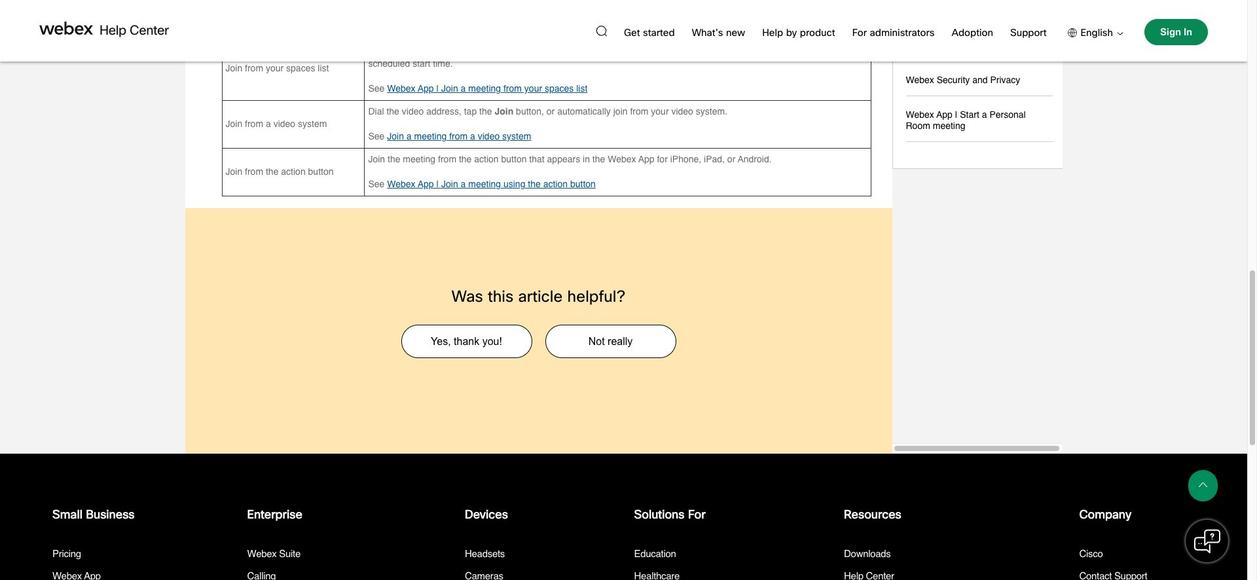 Task type: locate. For each thing, give the bounding box(es) containing it.
arrow image
[[1113, 32, 1124, 35]]

webex logo image
[[39, 22, 93, 35]]



Task type: vqa. For each thing, say whether or not it's contained in the screenshot.
Webex Logo at top
yes



Task type: describe. For each thing, give the bounding box(es) containing it.
chat help image
[[1194, 528, 1221, 555]]

search icon image
[[596, 25, 607, 36]]



